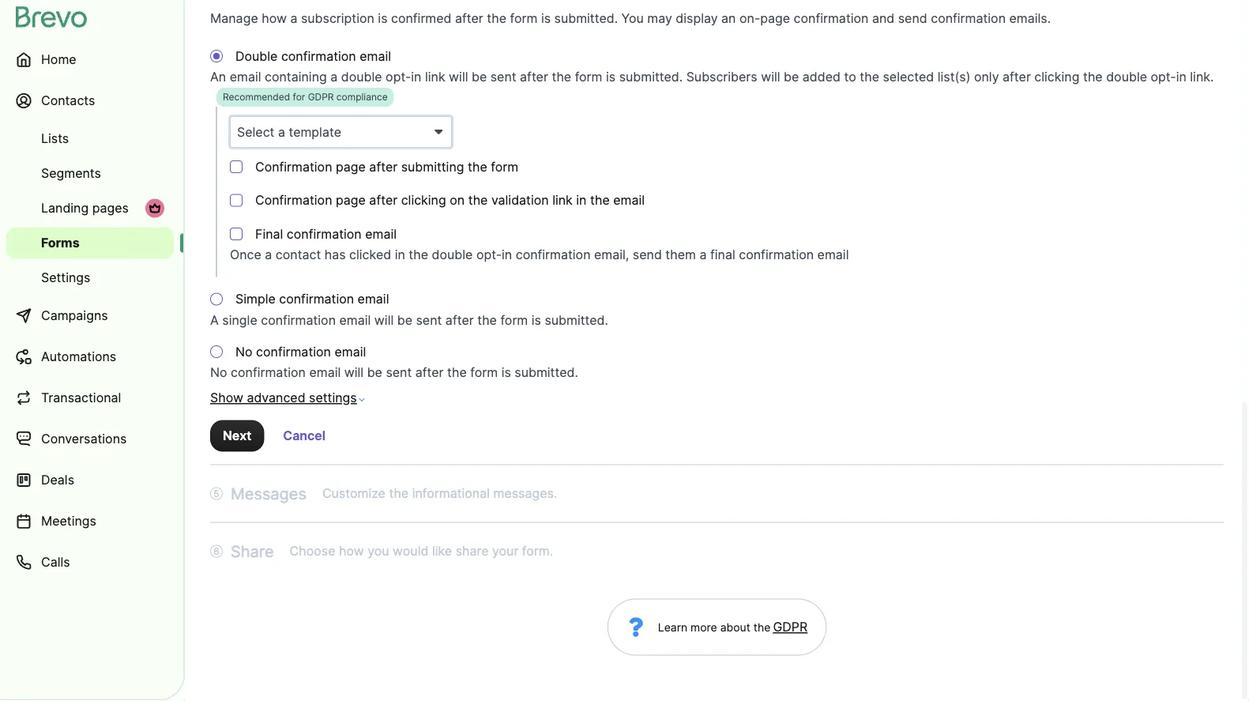 Task type: vqa. For each thing, say whether or not it's contained in the screenshot.
Logs
no



Task type: locate. For each thing, give the bounding box(es) containing it.
landing
[[41, 201, 89, 216]]

only
[[974, 70, 999, 86]]

share
[[231, 543, 274, 562]]

in down "validation"
[[502, 248, 512, 264]]

the
[[487, 11, 507, 27], [552, 70, 572, 86], [860, 70, 880, 86], [1084, 70, 1103, 86], [468, 160, 487, 175], [468, 194, 488, 209], [590, 194, 610, 209], [409, 248, 428, 264], [477, 313, 497, 329], [447, 366, 467, 381], [389, 487, 409, 502], [754, 622, 771, 635]]

a left final
[[700, 248, 707, 264]]

messages
[[231, 485, 307, 504]]

segments link
[[6, 158, 174, 190]]

clicking
[[1035, 70, 1080, 86], [401, 194, 446, 209]]

form
[[510, 11, 538, 27], [575, 70, 603, 86], [491, 160, 519, 175], [501, 313, 528, 329], [471, 366, 498, 381]]

1 horizontal spatial clicking
[[1035, 70, 1080, 86]]

1 vertical spatial gdpr
[[773, 620, 808, 636]]

contact
[[276, 248, 321, 264]]

in right "validation"
[[576, 194, 587, 209]]

clicked
[[349, 248, 391, 264]]

will right subscribers
[[761, 70, 781, 86]]

1 horizontal spatial link
[[553, 194, 573, 209]]

confirmation up final
[[255, 194, 332, 209]]

link for will
[[425, 70, 445, 86]]

1 vertical spatial send
[[633, 248, 662, 264]]

confirmation
[[794, 11, 869, 27], [931, 11, 1006, 27], [281, 49, 356, 65], [287, 227, 362, 243], [516, 248, 591, 264], [739, 248, 814, 264], [279, 292, 354, 308], [261, 313, 336, 329], [256, 345, 331, 360], [231, 366, 306, 381]]

link right "validation"
[[553, 194, 573, 209]]

forms
[[41, 236, 80, 251]]

page
[[761, 11, 790, 27], [336, 160, 366, 175], [336, 194, 366, 209]]

link for in
[[553, 194, 573, 209]]

is
[[378, 11, 388, 27], [541, 11, 551, 27], [606, 70, 616, 86], [532, 313, 541, 329], [502, 366, 511, 381]]

in left link.
[[1177, 70, 1187, 86]]

0 vertical spatial clicking
[[1035, 70, 1080, 86]]

1 confirmation from the top
[[255, 160, 332, 175]]

0 horizontal spatial no
[[210, 366, 227, 381]]

email,
[[594, 248, 629, 264]]

confirmation down simple confirmation email
[[261, 313, 336, 329]]

an
[[722, 11, 736, 27]]

containing
[[265, 70, 327, 86]]

0 vertical spatial sent
[[491, 70, 517, 86]]

submitted. inside an email containing a double opt-in link will be sent after the form is submitted. subscribers will be added to the selected list(s) only after clicking the double opt-in link. recommended for gdpr compliance
[[619, 70, 683, 86]]

double left link.
[[1107, 70, 1148, 86]]

1 horizontal spatial how
[[339, 545, 364, 560]]

confirmation page after clicking on the validation link in the email
[[255, 194, 645, 209]]

deals
[[41, 473, 74, 488]]

2 confirmation from the top
[[255, 194, 332, 209]]

subscription
[[301, 11, 375, 27]]

email
[[360, 49, 391, 65], [230, 70, 261, 86], [613, 194, 645, 209], [365, 227, 397, 243], [818, 248, 849, 264], [358, 292, 389, 308], [339, 313, 371, 329], [335, 345, 366, 360], [309, 366, 341, 381]]

clicking left the on
[[401, 194, 446, 209]]

send right and
[[898, 11, 928, 27]]

no down single
[[236, 345, 253, 360]]

1 horizontal spatial no
[[236, 345, 253, 360]]

you
[[622, 11, 644, 27]]

0 horizontal spatial send
[[633, 248, 662, 264]]

0 horizontal spatial link
[[425, 70, 445, 86]]

confirmation up advanced
[[231, 366, 306, 381]]

a down double confirmation email
[[331, 70, 338, 86]]

conversations
[[41, 432, 127, 447]]

0 horizontal spatial double
[[341, 70, 382, 86]]

link down confirmed
[[425, 70, 445, 86]]

0 vertical spatial how
[[262, 11, 287, 27]]

on-
[[740, 11, 761, 27]]

1 vertical spatial link
[[553, 194, 573, 209]]

double down the confirmation page after clicking on the validation link in the email
[[432, 248, 473, 264]]

in down confirmed
[[411, 70, 422, 86]]

0 vertical spatial page
[[761, 11, 790, 27]]

cancel
[[283, 429, 326, 445]]

you
[[368, 545, 389, 560]]

email inside an email containing a double opt-in link will be sent after the form is submitted. subscribers will be added to the selected list(s) only after clicking the double opt-in link. recommended for gdpr compliance
[[230, 70, 261, 86]]

form inside an email containing a double opt-in link will be sent after the form is submitted. subscribers will be added to the selected list(s) only after clicking the double opt-in link. recommended for gdpr compliance
[[575, 70, 603, 86]]

opt- left link.
[[1151, 70, 1177, 86]]

the inside learn more about the gdpr
[[754, 622, 771, 635]]

manage how a subscription is confirmed after the form is submitted. you may display an on-page confirmation and send confirmation emails.
[[210, 11, 1051, 27]]

2 horizontal spatial sent
[[491, 70, 517, 86]]

will down confirmed
[[449, 70, 468, 86]]

no up show
[[210, 366, 227, 381]]

1 vertical spatial confirmation
[[255, 194, 332, 209]]

1 vertical spatial how
[[339, 545, 364, 560]]

be
[[472, 70, 487, 86], [784, 70, 799, 86], [397, 313, 413, 329], [367, 366, 382, 381]]

has
[[325, 248, 346, 264]]

learn more about the gdpr
[[658, 620, 808, 636]]

0 vertical spatial link
[[425, 70, 445, 86]]

and
[[872, 11, 895, 27]]

lists
[[41, 131, 69, 147]]

a inside an email containing a double opt-in link will be sent after the form is submitted. subscribers will be added to the selected list(s) only after clicking the double opt-in link. recommended for gdpr compliance
[[331, 70, 338, 86]]

1 horizontal spatial send
[[898, 11, 928, 27]]

send left them
[[633, 248, 662, 264]]

more
[[691, 622, 717, 635]]

confirmation page after submitting the form
[[255, 160, 519, 175]]

confirmation up has
[[287, 227, 362, 243]]

page down compliance
[[336, 160, 366, 175]]

1 horizontal spatial sent
[[416, 313, 442, 329]]

how right manage
[[262, 11, 287, 27]]

calls
[[41, 555, 70, 570]]

informational
[[412, 487, 490, 502]]

selected
[[883, 70, 934, 86]]

confirmed
[[391, 11, 452, 27]]

page up the final confirmation email
[[336, 194, 366, 209]]

will
[[449, 70, 468, 86], [761, 70, 781, 86], [375, 313, 394, 329], [344, 366, 364, 381]]

gdpr inside an email containing a double opt-in link will be sent after the form is submitted. subscribers will be added to the selected list(s) only after clicking the double opt-in link. recommended for gdpr compliance
[[308, 92, 334, 104]]

show advanced settings
[[210, 391, 357, 407]]

0 vertical spatial no
[[236, 345, 253, 360]]

2 vertical spatial page
[[336, 194, 366, 209]]

choose how you would like share your form.
[[290, 545, 553, 560]]

2 vertical spatial sent
[[386, 366, 412, 381]]

0 vertical spatial gdpr
[[308, 92, 334, 104]]

recommended
[[223, 92, 290, 104]]

once
[[230, 248, 261, 264]]

link inside an email containing a double opt-in link will be sent after the form is submitted. subscribers will be added to the selected list(s) only after clicking the double opt-in link. recommended for gdpr compliance
[[425, 70, 445, 86]]

1 vertical spatial no
[[210, 366, 227, 381]]

like
[[432, 545, 452, 560]]

page right an
[[761, 11, 790, 27]]

settings
[[309, 391, 357, 407]]

opt-
[[386, 70, 411, 86], [1151, 70, 1177, 86], [476, 248, 502, 264]]

deals link
[[6, 462, 174, 500]]

left___rvooi image
[[149, 202, 161, 215]]

sent inside an email containing a double opt-in link will be sent after the form is submitted. subscribers will be added to the selected list(s) only after clicking the double opt-in link. recommended for gdpr compliance
[[491, 70, 517, 86]]

submitted.
[[554, 11, 618, 27], [619, 70, 683, 86], [545, 313, 609, 329], [515, 366, 578, 381]]

no
[[236, 345, 253, 360], [210, 366, 227, 381]]

0 horizontal spatial gdpr
[[308, 92, 334, 104]]

0 horizontal spatial clicking
[[401, 194, 446, 209]]

gdpr right about
[[773, 620, 808, 636]]

gdpr right for
[[308, 92, 334, 104]]

confirmation left and
[[794, 11, 869, 27]]

double up compliance
[[341, 70, 382, 86]]

submitting
[[401, 160, 464, 175]]

0 horizontal spatial how
[[262, 11, 287, 27]]

confirmation for confirmation page after submitting the form
[[255, 160, 332, 175]]

confirmation down for
[[255, 160, 332, 175]]

opt- up compliance
[[386, 70, 411, 86]]

confirmation down contact
[[279, 292, 354, 308]]

simple confirmation email
[[236, 292, 389, 308]]

transactional link
[[6, 379, 174, 417]]

gdpr
[[308, 92, 334, 104], [773, 620, 808, 636]]

0 vertical spatial confirmation
[[255, 160, 332, 175]]

1 vertical spatial page
[[336, 160, 366, 175]]

opt- down "validation"
[[476, 248, 502, 264]]

send
[[898, 11, 928, 27], [633, 248, 662, 264]]

clicking down emails.
[[1035, 70, 1080, 86]]

how left you
[[339, 545, 364, 560]]

after
[[455, 11, 484, 27], [520, 70, 548, 86], [1003, 70, 1031, 86], [369, 160, 398, 175], [369, 194, 398, 209], [446, 313, 474, 329], [416, 366, 444, 381]]



Task type: describe. For each thing, give the bounding box(es) containing it.
may
[[648, 11, 672, 27]]

learn
[[658, 622, 688, 635]]

how for manage
[[262, 11, 287, 27]]

home link
[[6, 41, 174, 79]]

on
[[450, 194, 465, 209]]

link.
[[1191, 70, 1214, 86]]

6
[[214, 547, 220, 558]]

no confirmation email
[[236, 345, 366, 360]]

about
[[721, 622, 751, 635]]

contacts
[[41, 93, 95, 109]]

calls link
[[6, 544, 174, 582]]

display
[[676, 11, 718, 27]]

compliance
[[337, 92, 388, 104]]

them
[[666, 248, 696, 264]]

next button
[[210, 421, 264, 453]]

contacts link
[[6, 82, 174, 120]]

2 horizontal spatial opt-
[[1151, 70, 1177, 86]]

once a contact has clicked in the double opt-in confirmation email, send them a final confirmation email
[[230, 248, 849, 264]]

page for confirmation page after clicking on the validation link in the email
[[336, 194, 366, 209]]

confirmation up containing
[[281, 49, 356, 65]]

settings
[[41, 270, 90, 286]]

lists link
[[6, 123, 174, 155]]

1 vertical spatial clicking
[[401, 194, 446, 209]]

a
[[210, 313, 219, 329]]

conversations link
[[6, 420, 174, 458]]

confirmation right final
[[739, 248, 814, 264]]

list(s)
[[938, 70, 971, 86]]

final
[[711, 248, 736, 264]]

transactional
[[41, 390, 121, 406]]

an
[[210, 70, 226, 86]]

a up double confirmation email
[[290, 11, 298, 27]]

will up no confirmation email will be sent after the form is submitted.
[[375, 313, 394, 329]]

added
[[803, 70, 841, 86]]

1 horizontal spatial double
[[432, 248, 473, 264]]

a down final
[[265, 248, 272, 264]]

single
[[222, 313, 257, 329]]

confirmation up list(s)
[[931, 11, 1006, 27]]

no for no confirmation email
[[236, 345, 253, 360]]

your
[[492, 545, 519, 560]]

manage
[[210, 11, 258, 27]]

campaigns link
[[6, 297, 174, 335]]

final confirmation email
[[255, 227, 397, 243]]

will up settings
[[344, 366, 364, 381]]

simple
[[236, 292, 276, 308]]

5
[[214, 489, 219, 500]]

gdpr link
[[771, 619, 808, 638]]

clicking inside an email containing a double opt-in link will be sent after the form is submitted. subscribers will be added to the selected list(s) only after clicking the double opt-in link. recommended for gdpr compliance
[[1035, 70, 1080, 86]]

segments
[[41, 166, 101, 181]]

customize the informational messages.
[[322, 487, 557, 502]]

pages
[[92, 201, 129, 216]]

landing pages link
[[6, 193, 174, 224]]

1 horizontal spatial gdpr
[[773, 620, 808, 636]]

show
[[210, 391, 243, 407]]

validation
[[492, 194, 549, 209]]

form.
[[522, 545, 553, 560]]

cancel button
[[270, 421, 338, 453]]

campaigns
[[41, 308, 108, 324]]

0 horizontal spatial sent
[[386, 366, 412, 381]]

emails.
[[1010, 11, 1051, 27]]

2 horizontal spatial double
[[1107, 70, 1148, 86]]

0 horizontal spatial opt-
[[386, 70, 411, 86]]

a single confirmation email will be sent after the form is submitted.
[[210, 313, 609, 329]]

1 horizontal spatial opt-
[[476, 248, 502, 264]]

0 vertical spatial send
[[898, 11, 928, 27]]

page for confirmation page after submitting the form
[[336, 160, 366, 175]]

no for no confirmation email will be sent after the form is submitted.
[[210, 366, 227, 381]]

no confirmation email will be sent after the form is submitted.
[[210, 366, 578, 381]]

automations
[[41, 349, 116, 365]]

would
[[393, 545, 429, 560]]

customize
[[322, 487, 386, 502]]

is inside an email containing a double opt-in link will be sent after the form is submitted. subscribers will be added to the selected list(s) only after clicking the double opt-in link. recommended for gdpr compliance
[[606, 70, 616, 86]]

how for choose
[[339, 545, 364, 560]]

share
[[456, 545, 489, 560]]

next
[[223, 429, 252, 445]]

to
[[844, 70, 857, 86]]

choose
[[290, 545, 335, 560]]

confirmation left email,
[[516, 248, 591, 264]]

landing pages
[[41, 201, 129, 216]]

settings link
[[6, 262, 174, 294]]

confirmation up show advanced settings
[[256, 345, 331, 360]]

double
[[236, 49, 278, 65]]

final
[[255, 227, 283, 243]]

subscribers
[[687, 70, 758, 86]]

an email containing a double opt-in link will be sent after the form is submitted. subscribers will be added to the selected list(s) only after clicking the double opt-in link. recommended for gdpr compliance
[[210, 70, 1214, 104]]

for
[[293, 92, 305, 104]]

meetings link
[[6, 503, 174, 541]]

messages.
[[494, 487, 557, 502]]

confirmation for confirmation page after clicking on the validation link in the email
[[255, 194, 332, 209]]

in right 'clicked'
[[395, 248, 405, 264]]

1 vertical spatial sent
[[416, 313, 442, 329]]

forms link
[[6, 228, 174, 259]]

automations link
[[6, 338, 174, 376]]

double confirmation email
[[236, 49, 391, 65]]



